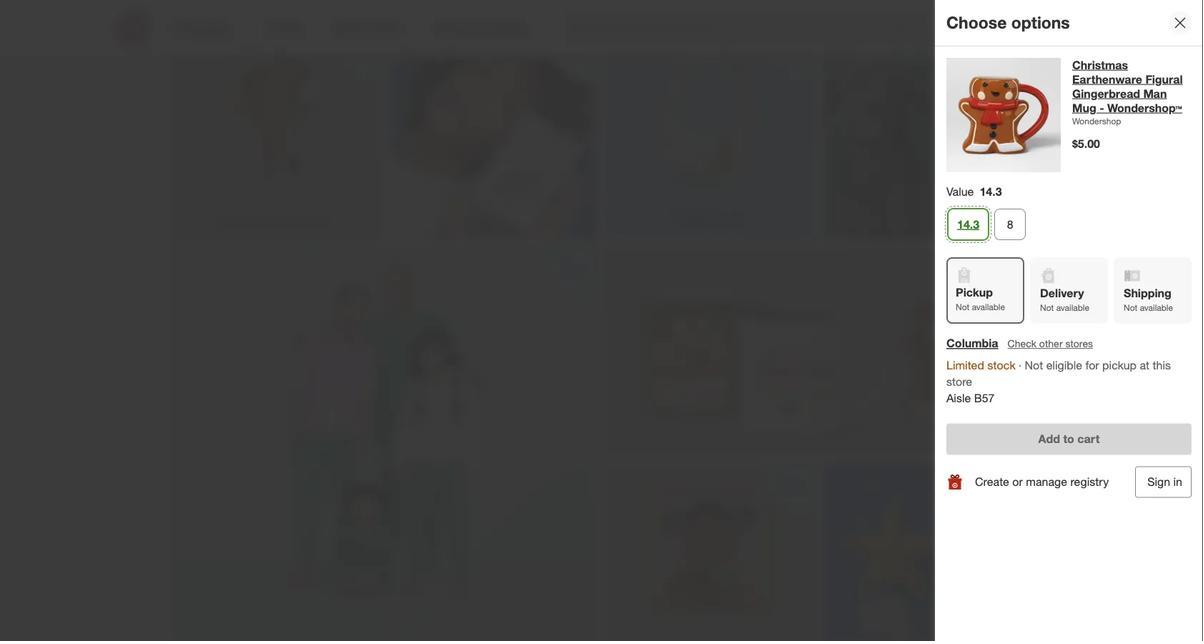 Task type: locate. For each thing, give the bounding box(es) containing it.
or down add to cart button
[[1013, 475, 1023, 489]]

not inside "shipping not available"
[[1124, 302, 1138, 313]]

2 vertical spatial or
[[1013, 475, 1023, 489]]

not down holiday
[[1124, 302, 1138, 313]]

at for only at
[[1096, 329, 1104, 342]]

search
[[911, 23, 946, 37]]

store
[[947, 375, 972, 389]]

wondershop™ inside christmas earthenware figural gingerbread man mug - wondershop™ wondershop
[[1107, 101, 1182, 115]]

or left add at the right
[[1011, 428, 1021, 442]]

14.3 down the value 14.3
[[957, 217, 980, 231]]

manage
[[1025, 215, 1066, 228], [1025, 428, 1066, 442], [1026, 475, 1067, 489]]

available up my
[[1056, 302, 1090, 313]]

man
[[1143, 87, 1167, 100]]

0 horizontal spatial available
[[972, 302, 1005, 312]]

registry inside choose options dialog
[[1071, 475, 1109, 489]]

is
[[712, 207, 718, 218], [1163, 297, 1172, 311]]

1 vertical spatial wondershop™
[[1072, 133, 1147, 147]]

limited
[[947, 359, 984, 372]]

0 horizontal spatial is
[[712, 207, 718, 218]]

0 vertical spatial -
[[1100, 101, 1104, 115]]

1 vertical spatial only
[[1072, 329, 1093, 342]]

'feliz
[[1134, 84, 1162, 98]]

2 $5.00 from the top
[[1072, 137, 1100, 151]]

for right toasty
[[267, 217, 278, 228]]

not down delivery
[[1040, 302, 1054, 313]]

2 vertical spatial registry
[[1071, 475, 1109, 489]]

or for dia pacheco 16oz stoneware 'feliz navidad' mug green - wondershop™
[[1011, 215, 1021, 228]]

1 stoneware from the top
[[1072, 84, 1131, 98]]

dia pacheco 16oz stoneware 'feliz navidad' mug green - wondershop™ image
[[947, 66, 1064, 184], [947, 66, 1064, 184]]

available down shipping
[[1140, 302, 1173, 313]]

16oz holiday stoneware 'this is my christmas movie' mug - wondershop™ image
[[947, 280, 1064, 397], [947, 280, 1064, 397]]

check
[[1008, 337, 1037, 350]]

0 vertical spatial christmas
[[1072, 58, 1128, 72]]

not right · at the bottom right
[[1025, 359, 1043, 372]]

1 vertical spatial 16oz
[[1072, 281, 1098, 295]]

2 horizontal spatial available
[[1140, 302, 1173, 313]]

stoneware down holiday
[[1072, 297, 1131, 311]]

not for delivery
[[1040, 302, 1054, 313]]

available inside 'pickup not available'
[[972, 302, 1005, 312]]

available inside the delivery not available
[[1056, 302, 1090, 313]]

mug down 'feliz
[[1123, 100, 1147, 114]]

wondershop™ down 'feliz
[[1107, 101, 1182, 115]]

christmas
[[1072, 58, 1128, 72], [675, 217, 716, 228], [1092, 313, 1148, 327]]

1 vertical spatial for
[[1086, 359, 1099, 372]]

mug
[[1123, 100, 1147, 114], [1072, 101, 1096, 115], [1111, 330, 1135, 344]]

manage right 8
[[1025, 215, 1066, 228]]

1 horizontal spatial for
[[1086, 359, 1099, 372]]

2 vertical spatial create or manage registry
[[975, 475, 1109, 489]]

14.3
[[980, 185, 1002, 199], [957, 217, 980, 231]]

dia
[[1072, 68, 1090, 81]]

1 horizontal spatial available
[[1056, 302, 1090, 313]]

b
[[974, 391, 982, 405]]

christmas inside 16oz holiday stoneware 'this is my christmas movie' mug - wondershop™
[[1092, 313, 1148, 327]]

-
[[1100, 101, 1104, 115], [1108, 117, 1113, 131], [1138, 330, 1143, 344]]

0 vertical spatial registry
[[1069, 215, 1108, 228]]

not down the pickup
[[956, 302, 970, 312]]

1 vertical spatial christmas
[[675, 217, 716, 228]]

choose options
[[947, 13, 1070, 33]]

wondershop™ inside 16oz holiday stoneware 'this is my christmas movie' mug - wondershop™
[[1072, 346, 1147, 360]]

is inside 16oz holiday stoneware 'this is my christmas movie' mug - wondershop™
[[1163, 297, 1172, 311]]

mug inside 16oz holiday stoneware 'this is my christmas movie' mug - wondershop™
[[1111, 330, 1135, 344]]

16oz holiday stoneware 'this is my christmas movie' mug - wondershop™ link
[[1072, 280, 1172, 360]]

2 stoneware from the top
[[1072, 297, 1131, 311]]

group containing value
[[945, 184, 1192, 246]]

available for delivery
[[1056, 302, 1090, 313]]

columbia button
[[947, 335, 998, 352]]

2 vertical spatial christmas
[[1092, 313, 1148, 327]]

not inside 'pickup not available'
[[956, 302, 970, 312]]

1 vertical spatial stoneware
[[1072, 297, 1131, 311]]

registry for dia pacheco 16oz stoneware 'feliz navidad' mug green - wondershop™
[[1069, 215, 1108, 228]]

0 vertical spatial manage
[[1025, 215, 1066, 228]]

at left ¬
[[1096, 116, 1104, 129]]

·
[[1018, 359, 1022, 372]]

0 vertical spatial only
[[1072, 116, 1093, 129]]

search button
[[911, 13, 946, 47]]

2 horizontal spatial -
[[1138, 330, 1143, 344]]

available for pickup
[[972, 302, 1005, 312]]

2 vertical spatial wondershop™
[[1072, 346, 1147, 360]]

is right "day"
[[712, 207, 718, 218]]

for down stores
[[1086, 359, 1099, 372]]

registry
[[1069, 215, 1108, 228], [1069, 428, 1108, 442], [1071, 475, 1109, 489]]

· not eligible for pickup at this store
[[947, 359, 1171, 389]]

is inside every day is perfect christmas music.
[[712, 207, 718, 218]]

$5.00 for 16oz holiday stoneware 'this is my christmas movie' mug - wondershop™
[[1072, 346, 1097, 358]]

available down the pickup
[[972, 302, 1005, 312]]

manage left cart
[[1025, 428, 1066, 442]]

christmas earthenware figural gingerbread man mug - wondershop™ link
[[1072, 58, 1192, 115]]

1 horizontal spatial 16oz
[[1144, 68, 1169, 81]]

0 vertical spatial wondershop™
[[1107, 101, 1182, 115]]

16oz up 'feliz
[[1144, 68, 1169, 81]]

only for only at ¬
[[1072, 116, 1093, 129]]

16oz holiday stoneware 'this is my christmas movie' mug - wondershop™
[[1072, 281, 1172, 360]]

available inside "shipping not available"
[[1140, 302, 1173, 313]]

1 vertical spatial create
[[974, 428, 1008, 442]]

1 vertical spatial manage
[[1025, 428, 1066, 442]]

0 vertical spatial or
[[1011, 215, 1021, 228]]

create inside choose options dialog
[[975, 475, 1009, 489]]

0 vertical spatial for
[[267, 217, 278, 228]]

1 vertical spatial at
[[1096, 329, 1104, 342]]

0 vertical spatial 16oz
[[1144, 68, 1169, 81]]

16oz up my
[[1072, 281, 1098, 295]]

57
[[982, 391, 995, 405]]

or right "14.3" link
[[1011, 215, 1021, 228]]

create
[[974, 215, 1008, 228], [974, 428, 1008, 442], [975, 475, 1009, 489]]

1 vertical spatial registry
[[1069, 428, 1108, 442]]

check other stores
[[1008, 337, 1093, 350]]

explore
[[947, 13, 1006, 33]]

at inside · not eligible for pickup at this store
[[1140, 359, 1150, 372]]

christmas up earthenware
[[1072, 58, 1128, 72]]

14.3 right value
[[980, 185, 1002, 199]]

gingerbread
[[1072, 87, 1140, 100]]

stoneware up navidad'
[[1072, 84, 1131, 98]]

not for shipping
[[1124, 302, 1138, 313]]

green
[[1072, 117, 1105, 131]]

0 vertical spatial at
[[1096, 116, 1104, 129]]

choose options dialog
[[935, 0, 1203, 641]]

- inside 16oz holiday stoneware 'this is my christmas movie' mug - wondershop™
[[1138, 330, 1143, 344]]

create or manage registry
[[974, 215, 1108, 228], [974, 428, 1108, 442], [975, 475, 1109, 489]]

other
[[1039, 337, 1063, 350]]

0 vertical spatial create or manage registry
[[974, 215, 1108, 228]]

1 vertical spatial create or manage registry
[[974, 428, 1108, 442]]

1 vertical spatial -
[[1108, 117, 1113, 131]]

cart
[[1078, 432, 1100, 446]]

at right stores
[[1096, 329, 1104, 342]]

1 vertical spatial is
[[1163, 297, 1172, 311]]

only inside "only at ¬"
[[1072, 116, 1093, 129]]

in
[[1174, 475, 1182, 489]]

3 $5.00 from the top
[[1072, 346, 1097, 358]]

is right 'this
[[1163, 297, 1172, 311]]

christmas down 'this
[[1092, 313, 1148, 327]]

available
[[972, 302, 1005, 312], [1056, 302, 1090, 313], [1140, 302, 1173, 313]]

items
[[1010, 13, 1053, 33]]

pickup not available
[[956, 285, 1005, 312]]

stoneware inside 16oz holiday stoneware 'this is my christmas movie' mug - wondershop™
[[1072, 297, 1131, 311]]

1 $5.00 from the top
[[1072, 133, 1097, 145]]

christmas left music.
[[675, 217, 716, 228]]

0 horizontal spatial 16oz
[[1072, 281, 1098, 295]]

wondershop™ down "movie'"
[[1072, 346, 1147, 360]]

not inside · not eligible for pickup at this store
[[1025, 359, 1043, 372]]

stay toasty for caroling day.
[[220, 217, 333, 228]]

1 only from the top
[[1072, 116, 1093, 129]]

only for only at
[[1072, 329, 1093, 342]]

0 vertical spatial stoneware
[[1072, 84, 1131, 98]]

create for 16oz holiday stoneware 'this is my christmas movie' mug - wondershop™
[[974, 428, 1008, 442]]

1 vertical spatial or
[[1011, 428, 1021, 442]]

manage down add at the right
[[1026, 475, 1067, 489]]

at for only at ¬
[[1096, 116, 1104, 129]]

sign in
[[1148, 475, 1182, 489]]

2 vertical spatial -
[[1138, 330, 1143, 344]]

christmas earthenware figural gingerbread man mug - wondershop™ image
[[947, 58, 1061, 172], [947, 493, 1064, 610], [947, 493, 1064, 610]]

wondershop™ down ¬
[[1072, 133, 1147, 147]]

navidad'
[[1072, 100, 1120, 114]]

wondershop™
[[1107, 101, 1182, 115], [1072, 133, 1147, 147], [1072, 346, 1147, 360]]

manage for 16oz holiday stoneware 'this is my christmas movie' mug - wondershop™
[[1025, 428, 1066, 442]]

holiday
[[1101, 281, 1142, 295]]

1 horizontal spatial -
[[1108, 117, 1113, 131]]

aisle
[[947, 391, 971, 405]]

$5.00
[[1072, 133, 1097, 145], [1072, 137, 1100, 151], [1072, 346, 1097, 358]]

1 horizontal spatial is
[[1163, 297, 1172, 311]]

for
[[267, 217, 278, 228], [1086, 359, 1099, 372]]

1 vertical spatial 14.3
[[957, 217, 980, 231]]

0 vertical spatial is
[[712, 207, 718, 218]]

not for pickup
[[956, 302, 970, 312]]

mug inside christmas earthenware figural gingerbread man mug - wondershop™ wondershop
[[1072, 101, 1096, 115]]

$5.00 inside choose options dialog
[[1072, 137, 1100, 151]]

wondershop
[[1072, 116, 1121, 127]]

¬
[[1107, 115, 1116, 129]]

group
[[945, 184, 1192, 246]]

sign in button
[[1135, 467, 1192, 498]]

group inside choose options dialog
[[945, 184, 1192, 246]]

my
[[1072, 313, 1089, 327]]

only
[[1072, 116, 1093, 129], [1072, 329, 1093, 342]]

movie'
[[1072, 330, 1108, 344]]

christmas earthenware figural gingerbread man mug - wondershop™ image inside choose options dialog
[[947, 58, 1061, 172]]

at
[[1096, 116, 1104, 129], [1096, 329, 1104, 342], [1140, 359, 1150, 372]]

for inside · not eligible for pickup at this store
[[1086, 359, 1099, 372]]

at inside "only at ¬"
[[1096, 116, 1104, 129]]

0 horizontal spatial -
[[1100, 101, 1104, 115]]

or
[[1011, 215, 1021, 228], [1011, 428, 1021, 442], [1013, 475, 1023, 489]]

0 vertical spatial create
[[974, 215, 1008, 228]]

not inside the delivery not available
[[1040, 302, 1054, 313]]

at left 'this'
[[1140, 359, 1150, 372]]

2 vertical spatial create
[[975, 475, 1009, 489]]

2 only from the top
[[1072, 329, 1093, 342]]

16oz
[[1144, 68, 1169, 81], [1072, 281, 1098, 295]]

only down my
[[1072, 329, 1093, 342]]

not
[[956, 302, 970, 312], [1040, 302, 1054, 313], [1124, 302, 1138, 313], [1025, 359, 1043, 372]]

mug up pickup
[[1111, 330, 1135, 344]]

mug up green at the right of the page
[[1072, 101, 1096, 115]]

2 vertical spatial manage
[[1026, 475, 1067, 489]]

add to cart
[[1038, 432, 1100, 446]]

2 vertical spatial at
[[1140, 359, 1150, 372]]

stoneware
[[1072, 84, 1131, 98], [1072, 297, 1131, 311]]

only down navidad'
[[1072, 116, 1093, 129]]

or for 16oz holiday stoneware 'this is my christmas movie' mug - wondershop™
[[1011, 428, 1021, 442]]



Task type: describe. For each thing, give the bounding box(es) containing it.
columbia
[[947, 336, 998, 350]]

16oz inside 16oz holiday stoneware 'this is my christmas movie' mug - wondershop™
[[1072, 281, 1098, 295]]

day.
[[317, 217, 333, 228]]

stay
[[220, 217, 238, 228]]

dia pacheco 16oz stoneware 'feliz navidad' mug green - wondershop™ link
[[1072, 66, 1172, 147]]

day
[[695, 207, 709, 218]]

wondershop™ inside dia pacheco 16oz stoneware 'feliz navidad' mug green - wondershop™
[[1072, 133, 1147, 147]]

eligible
[[1046, 359, 1082, 372]]

limited stock
[[947, 359, 1016, 372]]

'this
[[1134, 297, 1160, 311]]

delivery
[[1040, 286, 1084, 300]]

manage for dia pacheco 16oz stoneware 'feliz navidad' mug green - wondershop™
[[1025, 215, 1066, 228]]

16oz inside dia pacheco 16oz stoneware 'feliz navidad' mug green - wondershop™
[[1144, 68, 1169, 81]]

add
[[1038, 432, 1060, 446]]

every day is perfect christmas music.
[[670, 207, 753, 228]]

What can we help you find? suggestions appear below search field
[[565, 13, 921, 44]]

8
[[1007, 217, 1013, 231]]

christmas inside every day is perfect christmas music.
[[675, 217, 716, 228]]

every
[[670, 207, 692, 218]]

create for dia pacheco 16oz stoneware 'feliz navidad' mug green - wondershop™
[[974, 215, 1008, 228]]

caroling
[[281, 217, 314, 228]]

add to cart button
[[947, 424, 1192, 455]]

shipping
[[1124, 286, 1172, 300]]

value 14.3
[[947, 185, 1002, 199]]

pacheco
[[1094, 68, 1141, 81]]

stores
[[1066, 337, 1093, 350]]

toasty
[[240, 217, 265, 228]]

0 vertical spatial 14.3
[[980, 185, 1002, 199]]

create or manage registry for dia pacheco 16oz stoneware 'feliz navidad' mug green - wondershop™
[[974, 215, 1108, 228]]

manage inside choose options dialog
[[1026, 475, 1067, 489]]

christmas earthenware figural gingerbread man mug - wondershop™ wondershop
[[1072, 58, 1183, 127]]

figural
[[1146, 72, 1183, 86]]

perfect
[[721, 207, 750, 218]]

only at
[[1072, 329, 1104, 342]]

sign
[[1148, 475, 1170, 489]]

14.3 link
[[948, 209, 989, 240]]

explore items dialog
[[935, 0, 1203, 641]]

- inside dia pacheco 16oz stoneware 'feliz navidad' mug green - wondershop™
[[1108, 117, 1113, 131]]

mug inside dia pacheco 16oz stoneware 'feliz navidad' mug green - wondershop™
[[1123, 100, 1147, 114]]

explore items
[[947, 13, 1053, 33]]

create or manage registry for 16oz holiday stoneware 'this is my christmas movie' mug - wondershop™
[[974, 428, 1108, 442]]

music.
[[719, 217, 745, 228]]

registry for 16oz holiday stoneware 'this is my christmas movie' mug - wondershop™
[[1069, 428, 1108, 442]]

available for shipping
[[1140, 302, 1173, 313]]

delivery not available
[[1040, 286, 1090, 313]]

christmas inside christmas earthenware figural gingerbread man mug - wondershop™ wondershop
[[1072, 58, 1128, 72]]

$5.00 for dia pacheco 16oz stoneware 'feliz navidad' mug green - wondershop™
[[1072, 133, 1097, 145]]

only at ¬
[[1072, 115, 1116, 129]]

earthenware
[[1072, 72, 1142, 86]]

- inside christmas earthenware figural gingerbread man mug - wondershop™ wondershop
[[1100, 101, 1104, 115]]

8 link
[[995, 209, 1026, 240]]

to
[[1063, 432, 1074, 446]]

stoneware inside dia pacheco 16oz stoneware 'feliz navidad' mug green - wondershop™
[[1072, 84, 1131, 98]]

value
[[947, 185, 974, 199]]

0 horizontal spatial for
[[267, 217, 278, 228]]

pickup
[[1102, 359, 1137, 372]]

choose
[[947, 13, 1007, 33]]

create or manage registry inside choose options dialog
[[975, 475, 1109, 489]]

options
[[1011, 13, 1070, 33]]

stock
[[988, 359, 1016, 372]]

or inside choose options dialog
[[1013, 475, 1023, 489]]

pickup
[[956, 285, 993, 299]]

dia pacheco 16oz stoneware 'feliz navidad' mug green - wondershop™
[[1072, 68, 1169, 147]]

aisle b 57
[[947, 391, 995, 405]]

this
[[1153, 359, 1171, 372]]

shipping not available
[[1124, 286, 1173, 313]]

check other stores button
[[1007, 336, 1094, 352]]



Task type: vqa. For each thing, say whether or not it's contained in the screenshot.
day on the right of the page
yes



